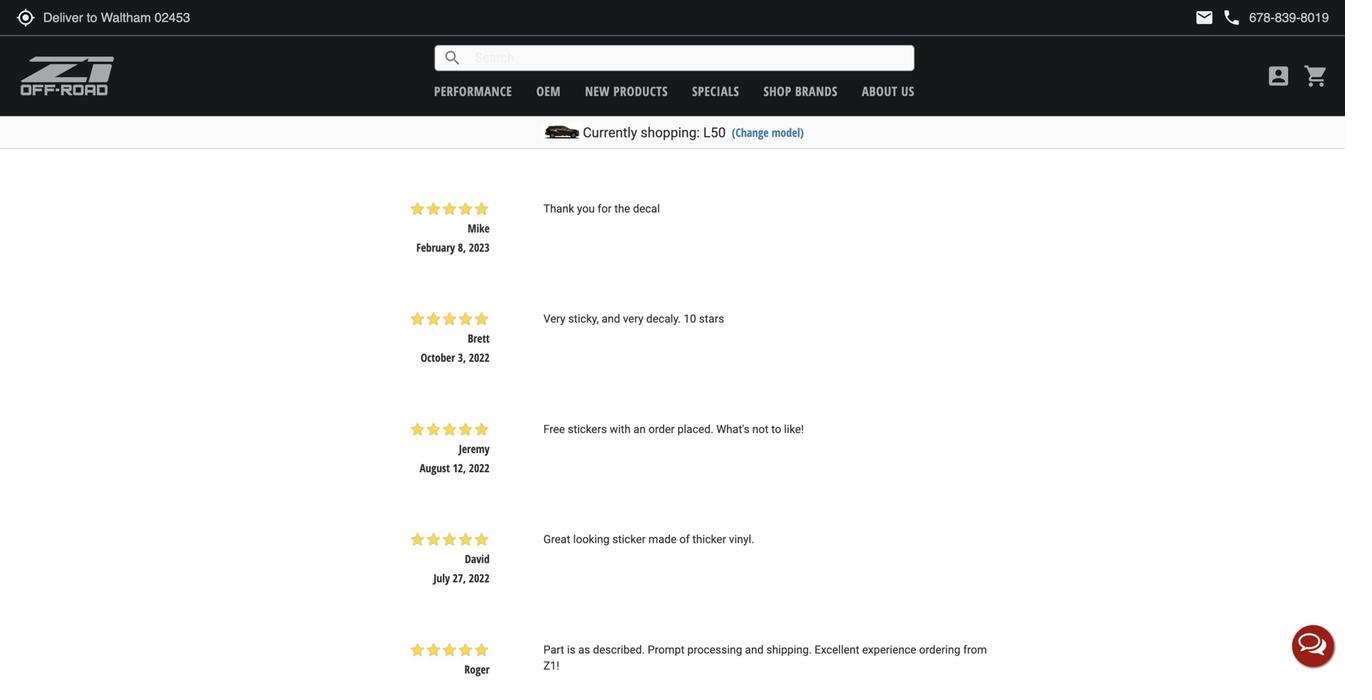 Task type: vqa. For each thing, say whether or not it's contained in the screenshot.
Shop brands "link"
yes



Task type: describe. For each thing, give the bounding box(es) containing it.
jeremy
[[459, 441, 490, 456]]

very sticky, and very decaly. 10 stars
[[544, 312, 725, 326]]

0 vertical spatial the
[[756, 92, 772, 105]]

i
[[693, 92, 696, 105]]

about us link
[[863, 83, 915, 100]]

8,
[[458, 240, 466, 255]]

12,
[[453, 460, 466, 476]]

march 25, 2023
[[423, 19, 490, 34]]

star star star star star brett october 3, 2022
[[410, 311, 490, 365]]

oem
[[537, 83, 561, 100]]

specials
[[693, 83, 740, 100]]

stars
[[699, 312, 725, 326]]

star star star star star jeremy august 12, 2022
[[410, 422, 490, 476]]

excellent
[[815, 644, 860, 657]]

thank you for the decal
[[544, 202, 660, 215]]

you
[[577, 202, 595, 215]]

will
[[617, 92, 634, 105]]

specials link
[[693, 83, 740, 100]]

know
[[636, 92, 663, 105]]

mail phone
[[1196, 8, 1242, 27]]

z1 motorsports logo image
[[20, 56, 115, 96]]

thank
[[544, 202, 575, 215]]

new
[[585, 83, 610, 100]]

decaly.
[[647, 312, 681, 326]]

prompt
[[648, 644, 685, 657]]

under
[[725, 92, 753, 105]]

star star star star star mike february 8, 2023
[[410, 201, 490, 255]]

star star star star todd
[[426, 91, 490, 125]]

phone
[[1223, 8, 1242, 27]]

10
[[684, 312, 697, 326]]

free
[[544, 423, 565, 436]]

what
[[666, 92, 690, 105]]

shop brands
[[764, 83, 838, 100]]

part
[[544, 644, 565, 657]]

october
[[421, 350, 455, 365]]

free stickers with an order placed. what's not to like!
[[544, 423, 804, 436]]

new products link
[[585, 83, 668, 100]]

mike
[[468, 221, 490, 236]]

july
[[434, 571, 450, 586]]

now
[[544, 92, 567, 105]]

0 horizontal spatial the
[[615, 202, 631, 215]]

about
[[863, 83, 898, 100]]

l50
[[704, 125, 726, 141]]

experience
[[863, 644, 917, 657]]

is
[[567, 644, 576, 657]]

an
[[634, 423, 646, 436]]

about us
[[863, 83, 915, 100]]

shipping.
[[767, 644, 812, 657]]

as
[[579, 644, 591, 657]]

25,
[[453, 19, 466, 34]]

what's
[[717, 423, 750, 436]]

great looking sticker made of thicker vinyl.
[[544, 533, 755, 546]]

(change
[[732, 125, 769, 140]]

account_box
[[1267, 63, 1292, 89]]

august
[[420, 460, 450, 476]]

sticky,
[[569, 312, 599, 326]]

made
[[649, 533, 677, 546]]

my_location
[[16, 8, 35, 27]]

hood.
[[775, 92, 803, 105]]

2022 for star star star star star brett october 3, 2022
[[469, 350, 490, 365]]

decal
[[633, 202, 660, 215]]

2022 for star star star star star jeremy august 12, 2022
[[469, 460, 490, 476]]

(change model) link
[[732, 125, 804, 140]]

model)
[[772, 125, 804, 140]]

performance
[[434, 83, 512, 100]]

stickers
[[568, 423, 607, 436]]



Task type: locate. For each thing, give the bounding box(es) containing it.
part is as described. prompt processing and shipping. excellent experience ordering from z1!
[[544, 644, 988, 673]]

shopping_cart
[[1304, 63, 1330, 89]]

products
[[614, 83, 668, 100]]

of
[[680, 533, 690, 546]]

1 vertical spatial the
[[615, 202, 631, 215]]

2022 for star star star star star david july 27, 2022
[[469, 571, 490, 586]]

2022 right 3,
[[469, 350, 490, 365]]

1 horizontal spatial and
[[745, 644, 764, 657]]

2 2022 from the top
[[469, 460, 490, 476]]

mail
[[1196, 8, 1215, 27]]

for
[[598, 202, 612, 215]]

us
[[902, 83, 915, 100]]

shop
[[764, 83, 792, 100]]

the left hood.
[[756, 92, 772, 105]]

2022 inside star star star star star brett october 3, 2022
[[469, 350, 490, 365]]

placed.
[[678, 423, 714, 436]]

and
[[602, 312, 621, 326], [745, 644, 764, 657]]

everyone
[[569, 92, 614, 105]]

todd
[[469, 110, 490, 125]]

3 2022 from the top
[[469, 571, 490, 586]]

phone link
[[1223, 8, 1330, 27]]

like!
[[785, 423, 804, 436]]

very
[[623, 312, 644, 326]]

2 vertical spatial 2022
[[469, 571, 490, 586]]

from
[[964, 644, 988, 657]]

brett
[[468, 331, 490, 346]]

not
[[753, 423, 769, 436]]

Search search field
[[462, 46, 914, 70]]

star
[[426, 91, 442, 107], [442, 91, 458, 107], [458, 91, 474, 107], [474, 91, 490, 107], [410, 201, 426, 217], [426, 201, 442, 217], [442, 201, 458, 217], [458, 201, 474, 217], [474, 201, 490, 217], [410, 311, 426, 327], [426, 311, 442, 327], [442, 311, 458, 327], [458, 311, 474, 327], [474, 311, 490, 327], [410, 422, 426, 438], [426, 422, 442, 438], [442, 422, 458, 438], [458, 422, 474, 438], [474, 422, 490, 438], [410, 532, 426, 548], [426, 532, 442, 548], [442, 532, 458, 548], [458, 532, 474, 548], [474, 532, 490, 548], [410, 642, 426, 658], [426, 642, 442, 658], [442, 642, 458, 658], [458, 642, 474, 658], [474, 642, 490, 658]]

and left very
[[602, 312, 621, 326]]

2022 down david
[[469, 571, 490, 586]]

1 2022 from the top
[[469, 350, 490, 365]]

1 vertical spatial 2023
[[469, 240, 490, 255]]

new products
[[585, 83, 668, 100]]

shopping_cart link
[[1300, 63, 1330, 89]]

0 vertical spatial 2022
[[469, 350, 490, 365]]

2022
[[469, 350, 490, 365], [469, 460, 490, 476], [469, 571, 490, 586]]

2023
[[469, 19, 490, 34], [469, 240, 490, 255]]

march
[[423, 19, 450, 34]]

0 horizontal spatial and
[[602, 312, 621, 326]]

have
[[699, 92, 722, 105]]

currently
[[583, 125, 638, 141]]

0 vertical spatial 2023
[[469, 19, 490, 34]]

performance link
[[434, 83, 512, 100]]

processing
[[688, 644, 743, 657]]

the right for
[[615, 202, 631, 215]]

looking
[[574, 533, 610, 546]]

the
[[756, 92, 772, 105], [615, 202, 631, 215]]

and left shipping.
[[745, 644, 764, 657]]

search
[[443, 48, 462, 68]]

oem link
[[537, 83, 561, 100]]

2022 inside star star star star star david july 27, 2022
[[469, 571, 490, 586]]

sticker
[[613, 533, 646, 546]]

star star star star star david july 27, 2022
[[410, 532, 490, 586]]

great
[[544, 533, 571, 546]]

shop brands link
[[764, 83, 838, 100]]

2022 down jeremy
[[469, 460, 490, 476]]

order
[[649, 423, 675, 436]]

3,
[[458, 350, 466, 365]]

very
[[544, 312, 566, 326]]

ordering
[[920, 644, 961, 657]]

vinyl.
[[729, 533, 755, 546]]

account_box link
[[1263, 63, 1296, 89]]

0 vertical spatial and
[[602, 312, 621, 326]]

2023 right 25,
[[469, 19, 490, 34]]

david
[[465, 552, 490, 567]]

mail link
[[1196, 8, 1215, 27]]

february
[[417, 240, 455, 255]]

currently shopping: l50 (change model)
[[583, 125, 804, 141]]

and inside the part is as described. prompt processing and shipping. excellent experience ordering from z1!
[[745, 644, 764, 657]]

now everyone will know what i have under the hood.
[[544, 92, 803, 105]]

1 horizontal spatial the
[[756, 92, 772, 105]]

to
[[772, 423, 782, 436]]

z1!
[[544, 660, 560, 673]]

27,
[[453, 571, 466, 586]]

2023 inside star star star star star mike february 8, 2023
[[469, 240, 490, 255]]

1 vertical spatial and
[[745, 644, 764, 657]]

thicker
[[693, 533, 727, 546]]

described.
[[593, 644, 645, 657]]

1 vertical spatial 2022
[[469, 460, 490, 476]]

1 2023 from the top
[[469, 19, 490, 34]]

shopping:
[[641, 125, 700, 141]]

brands
[[796, 83, 838, 100]]

2023 right 8, at the top left of page
[[469, 240, 490, 255]]

2022 inside "star star star star star jeremy august 12, 2022"
[[469, 460, 490, 476]]

roger
[[465, 662, 490, 677]]

2 2023 from the top
[[469, 240, 490, 255]]



